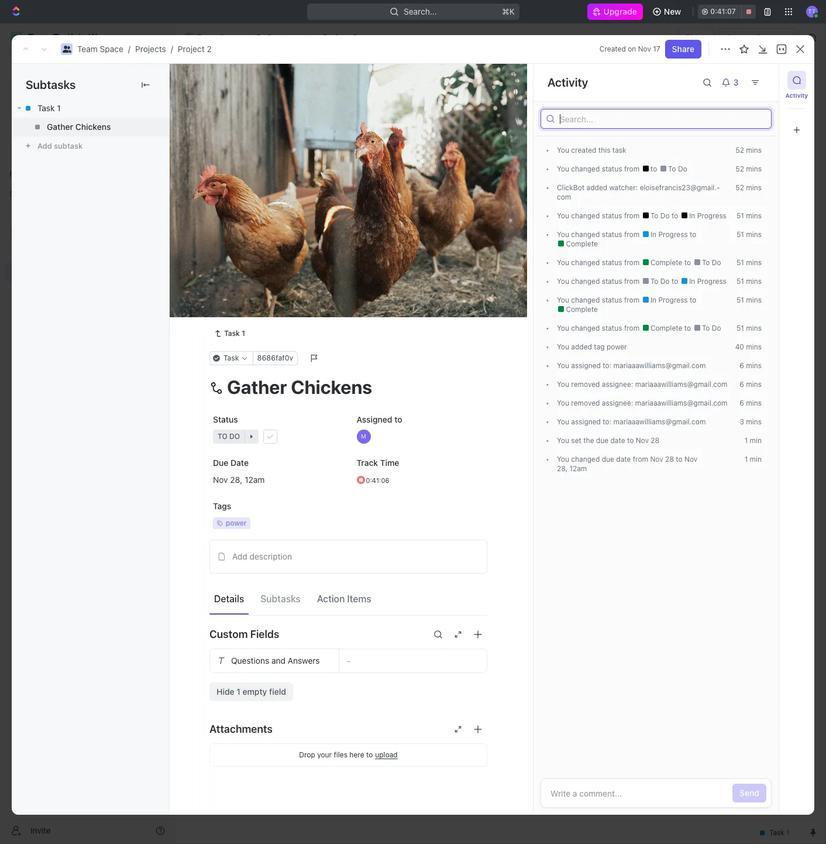 Task type: describe. For each thing, give the bounding box(es) containing it.
com
[[557, 183, 720, 201]]

12 inside task sidebar content section
[[570, 464, 577, 473]]

activity inside task sidebar content section
[[548, 76, 589, 89]]

1 vertical spatial date
[[617, 455, 631, 464]]

upgrade
[[604, 6, 637, 16]]

task inside dropdown button
[[224, 353, 239, 362]]

add description
[[232, 551, 292, 561]]

you created this task
[[557, 146, 627, 155]]

inbox link
[[5, 77, 170, 95]]

6 changed from the top
[[572, 296, 600, 304]]

details
[[214, 594, 244, 604]]

team for team space
[[197, 32, 217, 42]]

1 52 mins from the top
[[736, 146, 762, 155]]

custom fields
[[210, 628, 279, 640]]

4 changed status from from the top
[[570, 258, 642, 267]]

table
[[355, 108, 376, 118]]

add up the customize
[[742, 75, 757, 85]]

2 vertical spatial task 1
[[224, 329, 245, 338]]

you set the due date to nov 28
[[557, 436, 660, 445]]

2 removed from the top
[[572, 399, 600, 407]]

the
[[584, 436, 594, 445]]

0:41:07 button
[[698, 5, 756, 19]]

favorites
[[9, 170, 40, 179]]

chickens
[[75, 122, 111, 132]]

gather
[[47, 122, 73, 132]]

task 2
[[236, 224, 261, 234]]

1 removed from the top
[[572, 380, 600, 389]]

8 mins from the top
[[747, 296, 762, 304]]

13 mins from the top
[[747, 399, 762, 407]]

space for team space / projects / project 2
[[100, 44, 123, 54]]

7 changed from the top
[[572, 324, 600, 332]]

2 you removed assignee: mariaaawilliams@gmail.com from the top
[[557, 399, 728, 407]]

0 horizontal spatial add task button
[[231, 242, 275, 256]]

details button
[[210, 588, 249, 609]]

15 you from the top
[[557, 455, 570, 464]]

custom
[[210, 628, 248, 640]]

attachments
[[210, 723, 273, 735]]

3 for 3 mins
[[740, 417, 745, 426]]

add inside button
[[37, 141, 52, 150]]

7 you from the top
[[557, 296, 570, 304]]

1 horizontal spatial add task
[[314, 165, 345, 174]]

power inside task sidebar content section
[[607, 342, 627, 351]]

custom fields element
[[210, 648, 488, 701]]

you assigned to: mariaaawilliams@gmail.com for 3 mins
[[557, 417, 706, 426]]

track time
[[357, 458, 399, 467]]

power button
[[210, 513, 344, 534]]

change cover
[[427, 298, 480, 308]]

1 horizontal spatial projects link
[[253, 30, 301, 44]]

6 mins from the top
[[747, 258, 762, 267]]

created on nov 17
[[600, 44, 661, 53]]

2 vertical spatial project
[[203, 70, 256, 89]]

gather chickens
[[47, 122, 111, 132]]

change
[[427, 298, 456, 308]]

0 horizontal spatial ,
[[240, 474, 243, 484]]

8686faf0v
[[257, 353, 293, 362]]

search button
[[626, 105, 672, 121]]

13 you from the top
[[557, 417, 570, 426]]

assignees
[[488, 137, 523, 146]]

team for team space / projects / project 2
[[77, 44, 98, 54]]

board link
[[216, 105, 241, 121]]

gantt
[[398, 108, 419, 118]]

action items
[[317, 594, 372, 604]]

52 mins for changed status from
[[736, 164, 762, 173]]

subtasks button
[[256, 588, 305, 609]]

, 12 am
[[566, 464, 587, 473]]

min for set the due date to
[[750, 436, 762, 445]]

8 you from the top
[[557, 324, 570, 332]]

drop
[[299, 750, 315, 759]]

due
[[213, 458, 229, 467]]

fields
[[250, 628, 279, 640]]

3 mins from the top
[[747, 183, 762, 192]]

power inside "tags power"
[[226, 518, 247, 527]]

0 vertical spatial date
[[611, 436, 626, 445]]

m
[[361, 433, 366, 440]]

to do button
[[210, 426, 344, 447]]

4 mins from the top
[[747, 211, 762, 220]]

automations
[[726, 32, 775, 42]]

upgrade link
[[587, 4, 643, 20]]

send button
[[733, 784, 767, 803]]

eloisefrancis23@gmail.
[[640, 183, 720, 192]]

add task for the topmost add task button
[[742, 75, 777, 85]]

7 status from the top
[[602, 324, 623, 332]]

0 horizontal spatial am
[[253, 474, 265, 484]]

2 6 mins from the top
[[740, 380, 762, 389]]

action
[[317, 594, 345, 604]]

add inside 'button'
[[232, 551, 247, 561]]

docs
[[28, 101, 47, 111]]

3 status from the top
[[602, 230, 623, 239]]

task sidebar content section
[[531, 64, 779, 815]]

change cover button
[[420, 294, 487, 312]]

add down task 2
[[236, 244, 251, 254]]

watcher:
[[610, 183, 638, 192]]

items
[[347, 594, 372, 604]]

7 changed status from from the top
[[570, 324, 642, 332]]

0:41:07 button
[[353, 469, 488, 490]]

spaces
[[9, 190, 34, 198]]

1 vertical spatial share
[[672, 44, 695, 54]]

assigned to
[[357, 414, 402, 424]]

dashboards
[[28, 121, 74, 131]]

0 vertical spatial add task button
[[735, 71, 784, 90]]

2 inside 'link'
[[353, 32, 358, 42]]

space for team space
[[219, 32, 243, 42]]

14 you from the top
[[557, 436, 570, 445]]

added watcher:
[[585, 183, 640, 192]]

4 changed from the top
[[572, 258, 600, 267]]

sidebar navigation
[[0, 23, 175, 844]]

3 mins
[[740, 417, 762, 426]]

inbox
[[28, 81, 49, 91]]

3 you from the top
[[557, 211, 570, 220]]

docs link
[[5, 97, 170, 115]]

1 vertical spatial 12
[[245, 474, 253, 484]]

nov 28 , 12 am
[[213, 474, 265, 484]]

1 mins from the top
[[747, 146, 762, 155]]

team space / projects / project 2
[[77, 44, 212, 54]]

do inside the to do dropdown button
[[229, 432, 240, 441]]

7 mins from the top
[[747, 277, 762, 286]]

team space
[[197, 32, 243, 42]]

home link
[[5, 57, 170, 76]]

6 51 from the top
[[737, 324, 745, 332]]

5 51 mins from the top
[[737, 296, 762, 304]]

m button
[[353, 426, 488, 447]]

52 mins for added watcher:
[[736, 183, 762, 192]]

this
[[599, 146, 611, 155]]

1 changed status from from the top
[[570, 164, 642, 173]]

questions
[[231, 655, 269, 665]]

search...
[[404, 6, 437, 16]]

5 changed from the top
[[572, 277, 600, 286]]

Search... text field
[[560, 110, 772, 128]]

hide inside hide dropdown button
[[688, 108, 706, 118]]

1 vertical spatial project 2
[[203, 70, 273, 89]]

1 button for 1
[[262, 203, 278, 214]]

share button right 17
[[665, 40, 702, 59]]

–
[[347, 656, 351, 665]]

search
[[641, 108, 668, 118]]

3 51 mins from the top
[[737, 258, 762, 267]]

new
[[664, 6, 682, 16]]

task sidebar navigation tab list
[[784, 71, 810, 139]]

12 you from the top
[[557, 399, 570, 407]]

6 you from the top
[[557, 277, 570, 286]]

user group image inside team space link
[[186, 35, 193, 40]]

task button
[[210, 351, 253, 365]]

upload button
[[375, 750, 398, 759]]

52 for added watcher:
[[736, 183, 745, 192]]

files
[[334, 750, 348, 759]]

table link
[[353, 105, 376, 121]]

to: for 3 mins
[[603, 417, 612, 426]]

9 you from the top
[[557, 342, 570, 351]]

1 6 from the top
[[740, 361, 745, 370]]

task
[[613, 146, 627, 155]]

12 mins from the top
[[747, 380, 762, 389]]

questions and answers
[[231, 655, 320, 665]]

answers
[[288, 655, 320, 665]]

hide inside hide button
[[608, 137, 623, 146]]

list
[[263, 108, 277, 118]]

10 mins from the top
[[747, 342, 762, 351]]

tt button
[[803, 2, 822, 21]]

set
[[572, 436, 582, 445]]

6 51 mins from the top
[[737, 324, 762, 332]]

0 vertical spatial task 1 link
[[12, 99, 169, 118]]

6 changed status from from the top
[[570, 296, 642, 304]]

user group image
[[12, 229, 21, 236]]

hide 1 empty field
[[217, 686, 286, 696]]

0 horizontal spatial projects
[[135, 44, 166, 54]]



Task type: vqa. For each thing, say whether or not it's contained in the screenshot.
Project to the bottom
yes



Task type: locate. For each thing, give the bounding box(es) containing it.
0 vertical spatial space
[[219, 32, 243, 42]]

0 horizontal spatial add task
[[236, 244, 270, 254]]

assigned for 6 mins
[[572, 361, 601, 370]]

assignee: up the you set the due date to nov 28
[[602, 399, 634, 407]]

to do inside dropdown button
[[218, 432, 240, 441]]

1 horizontal spatial activity
[[786, 92, 809, 99]]

add left description
[[232, 551, 247, 561]]

1 min for changed due date from
[[745, 455, 762, 464]]

6 status from the top
[[602, 296, 623, 304]]

reposition
[[371, 298, 412, 308]]

favorites button
[[5, 167, 45, 181]]

1 vertical spatial 3
[[740, 417, 745, 426]]

1 horizontal spatial team space link
[[182, 30, 246, 44]]

0 vertical spatial activity
[[548, 76, 589, 89]]

2 assignee: from the top
[[602, 399, 634, 407]]

task 1 link up chickens
[[12, 99, 169, 118]]

assignee:
[[602, 380, 634, 389], [602, 399, 634, 407]]

your
[[317, 750, 332, 759]]

2 6 from the top
[[740, 380, 745, 389]]

home
[[28, 61, 50, 71]]

1 horizontal spatial ,
[[566, 464, 568, 473]]

1 you from the top
[[557, 146, 570, 155]]

12 down set at the right bottom
[[570, 464, 577, 473]]

2
[[353, 32, 358, 42], [207, 44, 212, 54], [259, 70, 269, 89], [278, 165, 282, 174], [256, 224, 261, 234], [253, 277, 257, 286]]

share button down new
[[679, 28, 715, 47]]

user group image up home link
[[62, 46, 71, 53]]

1 min from the top
[[750, 436, 762, 445]]

subtasks up fields
[[261, 594, 301, 604]]

40 mins
[[736, 342, 762, 351]]

field
[[269, 686, 286, 696]]

0 horizontal spatial task 1 link
[[12, 99, 169, 118]]

, down the you set the due date to nov 28
[[566, 464, 568, 473]]

0 vertical spatial removed
[[572, 380, 600, 389]]

9 mins from the top
[[747, 324, 762, 332]]

nov inside nov 28
[[685, 455, 698, 464]]

task 1 up dashboards
[[37, 103, 61, 113]]

0 vertical spatial subtasks
[[26, 78, 76, 91]]

you assigned to: mariaaawilliams@gmail.com up the you set the due date to nov 28
[[557, 417, 706, 426]]

on
[[628, 44, 636, 53]]

hide left empty
[[217, 686, 235, 696]]

1 status from the top
[[602, 164, 623, 173]]

to
[[651, 164, 660, 173], [669, 164, 676, 173], [651, 211, 659, 220], [672, 211, 681, 220], [690, 230, 697, 239], [685, 258, 693, 267], [702, 258, 710, 267], [217, 277, 227, 286], [651, 277, 659, 286], [672, 277, 681, 286], [690, 296, 697, 304], [685, 324, 693, 332], [702, 324, 710, 332], [395, 414, 402, 424], [218, 432, 228, 441], [627, 436, 634, 445], [676, 455, 683, 464], [366, 750, 373, 759]]

1 horizontal spatial project 2
[[323, 32, 358, 42]]

4 51 mins from the top
[[737, 277, 762, 286]]

2 vertical spatial hide
[[217, 686, 235, 696]]

date down the you set the due date to nov 28
[[617, 455, 631, 464]]

1 vertical spatial team
[[77, 44, 98, 54]]

4 51 from the top
[[737, 277, 745, 286]]

due date
[[213, 458, 249, 467]]

project
[[323, 32, 351, 42], [178, 44, 205, 54], [203, 70, 256, 89]]

3 6 mins from the top
[[740, 399, 762, 407]]

0 vertical spatial 1 min
[[745, 436, 762, 445]]

6
[[740, 361, 745, 370], [740, 380, 745, 389], [740, 399, 745, 407]]

– button
[[340, 649, 487, 672]]

add task down calendar
[[314, 165, 345, 174]]

removed up "the" at the bottom of the page
[[572, 399, 600, 407]]

17
[[653, 44, 661, 53]]

0 horizontal spatial team
[[77, 44, 98, 54]]

add description button
[[214, 547, 484, 566]]

8 changed from the top
[[572, 455, 600, 464]]

power down tags
[[226, 518, 247, 527]]

changed status from
[[570, 164, 642, 173], [570, 211, 642, 220], [570, 230, 642, 239], [570, 258, 642, 267], [570, 277, 642, 286], [570, 296, 642, 304], [570, 324, 642, 332]]

0 vertical spatial projects
[[267, 32, 298, 42]]

team space link
[[182, 30, 246, 44], [77, 44, 123, 54]]

assigned
[[572, 361, 601, 370], [572, 417, 601, 426]]

you added tag power
[[557, 342, 627, 351]]

1 vertical spatial removed
[[572, 399, 600, 407]]

added right clickbot
[[587, 183, 608, 192]]

0 vertical spatial due
[[596, 436, 609, 445]]

activity inside task sidebar navigation tab list
[[786, 92, 809, 99]]

0 vertical spatial 6
[[740, 361, 745, 370]]

due
[[596, 436, 609, 445], [602, 455, 615, 464]]

add task down task 2
[[236, 244, 270, 254]]

1 inside custom fields element
[[237, 686, 241, 696]]

calendar link
[[296, 105, 333, 121]]

1 min for set the due date to
[[745, 436, 762, 445]]

removed down you added tag power
[[572, 380, 600, 389]]

subtasks inside button
[[261, 594, 301, 604]]

1 vertical spatial power
[[226, 518, 247, 527]]

cover
[[459, 298, 480, 308]]

3 52 from the top
[[736, 183, 745, 192]]

11 mins from the top
[[747, 361, 762, 370]]

invite
[[30, 825, 51, 835]]

add task button
[[735, 71, 784, 90], [300, 163, 350, 177], [231, 242, 275, 256]]

user group image
[[186, 35, 193, 40], [62, 46, 71, 53]]

1 you assigned to: mariaaawilliams@gmail.com from the top
[[557, 361, 706, 370]]

, inside task sidebar content section
[[566, 464, 568, 473]]

0 horizontal spatial project 2 link
[[178, 44, 212, 54]]

1 assigned from the top
[[572, 361, 601, 370]]

1 horizontal spatial projects
[[267, 32, 298, 42]]

attachments button
[[210, 715, 488, 743]]

2 51 from the top
[[737, 230, 745, 239]]

0 horizontal spatial user group image
[[62, 46, 71, 53]]

2 you from the top
[[557, 164, 570, 173]]

14 mins from the top
[[747, 417, 762, 426]]

removed
[[572, 380, 600, 389], [572, 399, 600, 407]]

subtasks
[[26, 78, 76, 91], [261, 594, 301, 604]]

task 1 up the task dropdown button
[[224, 329, 245, 338]]

share right 17
[[672, 44, 695, 54]]

add subtask button
[[12, 136, 169, 155]]

0:41:07 inside button
[[711, 7, 736, 16]]

11 you from the top
[[557, 380, 570, 389]]

2 min from the top
[[750, 455, 762, 464]]

0 vertical spatial hide
[[688, 108, 706, 118]]

customize button
[[712, 105, 772, 121]]

add task button down task 2
[[231, 242, 275, 256]]

mins
[[747, 146, 762, 155], [747, 164, 762, 173], [747, 183, 762, 192], [747, 211, 762, 220], [747, 230, 762, 239], [747, 258, 762, 267], [747, 277, 762, 286], [747, 296, 762, 304], [747, 324, 762, 332], [747, 342, 762, 351], [747, 361, 762, 370], [747, 380, 762, 389], [747, 399, 762, 407], [747, 417, 762, 426]]

1 vertical spatial ,
[[240, 474, 243, 484]]

0 vertical spatial 6 mins
[[740, 361, 762, 370]]

calendar
[[299, 108, 333, 118]]

1 vertical spatial added
[[572, 342, 592, 351]]

1 button for 2
[[263, 223, 279, 235]]

2 52 from the top
[[736, 164, 745, 173]]

3 6 from the top
[[740, 399, 745, 407]]

0 horizontal spatial space
[[100, 44, 123, 54]]

2 52 mins from the top
[[736, 164, 762, 173]]

1 vertical spatial to:
[[603, 417, 612, 426]]

1 horizontal spatial 0:41:07
[[711, 7, 736, 16]]

project 2 inside 'link'
[[323, 32, 358, 42]]

2 mins from the top
[[747, 164, 762, 173]]

add subtask
[[37, 141, 83, 150]]

0 horizontal spatial project 2
[[203, 70, 273, 89]]

space
[[219, 32, 243, 42], [100, 44, 123, 54]]

1 vertical spatial user group image
[[62, 46, 71, 53]]

0 horizontal spatial power
[[226, 518, 247, 527]]

date
[[231, 458, 249, 467]]

subtasks down home in the top of the page
[[26, 78, 76, 91]]

12 down date
[[245, 474, 253, 484]]

1 vertical spatial am
[[253, 474, 265, 484]]

5 mins from the top
[[747, 230, 762, 239]]

52 for changed status from
[[736, 164, 745, 173]]

1 vertical spatial subtasks
[[261, 594, 301, 604]]

description
[[250, 551, 292, 561]]

task 1 up task 2
[[236, 203, 260, 213]]

1 51 mins from the top
[[737, 211, 762, 220]]

52 mins
[[736, 146, 762, 155], [736, 164, 762, 173], [736, 183, 762, 192]]

4 status from the top
[[602, 258, 623, 267]]

0 vertical spatial to:
[[603, 361, 612, 370]]

assigned up "the" at the bottom of the page
[[572, 417, 601, 426]]

1 horizontal spatial add task button
[[300, 163, 350, 177]]

1
[[57, 103, 61, 113], [256, 203, 260, 213], [273, 204, 277, 212], [274, 224, 278, 233], [242, 329, 245, 338], [745, 436, 748, 445], [745, 455, 748, 464], [237, 686, 241, 696]]

0 horizontal spatial subtasks
[[26, 78, 76, 91]]

0 vertical spatial added
[[587, 183, 608, 192]]

12
[[570, 464, 577, 473], [245, 474, 253, 484]]

0 vertical spatial project
[[323, 32, 351, 42]]

0 vertical spatial 12
[[570, 464, 577, 473]]

1 vertical spatial add task
[[314, 165, 345, 174]]

2 you assigned to: mariaaawilliams@gmail.com from the top
[[557, 417, 706, 426]]

tags power
[[213, 501, 247, 527]]

2 status from the top
[[602, 211, 623, 220]]

and
[[272, 655, 286, 665]]

to inside dropdown button
[[218, 432, 228, 441]]

2 vertical spatial 6 mins
[[740, 399, 762, 407]]

2 to: from the top
[[603, 417, 612, 426]]

0 vertical spatial power
[[607, 342, 627, 351]]

3 52 mins from the top
[[736, 183, 762, 192]]

1 assignee: from the top
[[602, 380, 634, 389]]

track
[[357, 458, 378, 467]]

add down calendar link
[[314, 165, 328, 174]]

you removed assignee: mariaaawilliams@gmail.com up the you set the due date to nov 28
[[557, 399, 728, 407]]

Edit task name text field
[[210, 376, 488, 398]]

upload
[[375, 750, 398, 759]]

am inside task sidebar content section
[[577, 464, 587, 473]]

1 vertical spatial 6 mins
[[740, 380, 762, 389]]

1 52 from the top
[[736, 146, 745, 155]]

0 vertical spatial assigned
[[572, 361, 601, 370]]

2 51 mins from the top
[[737, 230, 762, 239]]

share down new button
[[686, 32, 708, 42]]

0 horizontal spatial team space link
[[77, 44, 123, 54]]

gather chickens link
[[12, 118, 169, 136]]

assigned
[[357, 414, 393, 424]]

1 horizontal spatial project 2 link
[[308, 30, 361, 44]]

, down date
[[240, 474, 243, 484]]

empty
[[243, 686, 267, 696]]

1 horizontal spatial subtasks
[[261, 594, 301, 604]]

min
[[750, 436, 762, 445], [750, 455, 762, 464]]

to:
[[603, 361, 612, 370], [603, 417, 612, 426]]

0 vertical spatial task 1
[[37, 103, 61, 113]]

1 vertical spatial project
[[178, 44, 205, 54]]

add task for add task button to the left
[[236, 244, 270, 254]]

0 vertical spatial add task
[[742, 75, 777, 85]]

you removed assignee: mariaaawilliams@gmail.com down 'tag'
[[557, 380, 728, 389]]

dashboards link
[[5, 116, 170, 135]]

add task button down calendar link
[[300, 163, 350, 177]]

0:41:07 inside dropdown button
[[366, 476, 389, 484]]

0 vertical spatial 3
[[734, 77, 739, 87]]

5 you from the top
[[557, 258, 570, 267]]

1 vertical spatial task 1
[[236, 203, 260, 213]]

add task button up the customize
[[735, 71, 784, 90]]

due down the you set the due date to nov 28
[[602, 455, 615, 464]]

nov 28
[[557, 455, 698, 473]]

1 vertical spatial due
[[602, 455, 615, 464]]

2 vertical spatial 6
[[740, 399, 745, 407]]

add task up the customize
[[742, 75, 777, 85]]

0 vertical spatial user group image
[[186, 35, 193, 40]]

1 vertical spatial 52 mins
[[736, 164, 762, 173]]

do
[[678, 164, 688, 173], [661, 211, 670, 220], [712, 258, 722, 267], [229, 277, 239, 286], [661, 277, 670, 286], [712, 324, 722, 332], [229, 432, 240, 441]]

0 vertical spatial ,
[[566, 464, 568, 473]]

to inside the drop your files here to upload
[[366, 750, 373, 759]]

0 vertical spatial assignee:
[[602, 380, 634, 389]]

0 horizontal spatial 0:41:07
[[366, 476, 389, 484]]

1 vertical spatial hide
[[608, 137, 623, 146]]

0 horizontal spatial hide
[[217, 686, 235, 696]]

2 vertical spatial 52 mins
[[736, 183, 762, 192]]

tag
[[594, 342, 605, 351]]

1 horizontal spatial power
[[607, 342, 627, 351]]

change cover button
[[420, 294, 487, 312]]

0 vertical spatial share
[[686, 32, 708, 42]]

1 vertical spatial activity
[[786, 92, 809, 99]]

1 vertical spatial 0:41:07
[[366, 476, 389, 484]]

to: up the you set the due date to nov 28
[[603, 417, 612, 426]]

0:41:07 up automations
[[711, 7, 736, 16]]

1 51 from the top
[[737, 211, 745, 220]]

40
[[736, 342, 745, 351]]

5 51 from the top
[[737, 296, 745, 304]]

added
[[587, 183, 608, 192], [572, 342, 592, 351]]

1 horizontal spatial user group image
[[186, 35, 193, 40]]

3 inside dropdown button
[[734, 77, 739, 87]]

3 51 from the top
[[737, 258, 745, 267]]

2 horizontal spatial add task
[[742, 75, 777, 85]]

1 horizontal spatial space
[[219, 32, 243, 42]]

0 horizontal spatial activity
[[548, 76, 589, 89]]

1 changed from the top
[[572, 164, 600, 173]]

1 vertical spatial 1 min
[[745, 455, 762, 464]]

assigned down you added tag power
[[572, 361, 601, 370]]

changed
[[572, 164, 600, 173], [572, 211, 600, 220], [572, 230, 600, 239], [572, 258, 600, 267], [572, 277, 600, 286], [572, 296, 600, 304], [572, 324, 600, 332], [572, 455, 600, 464]]

assigned for 3 mins
[[572, 417, 601, 426]]

3 for 3
[[734, 77, 739, 87]]

1 min
[[745, 436, 762, 445], [745, 455, 762, 464]]

hide right search
[[688, 108, 706, 118]]

1 1 min from the top
[[745, 436, 762, 445]]

5 status from the top
[[602, 277, 623, 286]]

1 you removed assignee: mariaaawilliams@gmail.com from the top
[[557, 380, 728, 389]]

to: down 'tag'
[[603, 361, 612, 370]]

5 changed status from from the top
[[570, 277, 642, 286]]

1 vertical spatial assigned
[[572, 417, 601, 426]]

tree
[[5, 204, 170, 362]]

drop your files here to upload
[[299, 750, 398, 759]]

custom fields button
[[210, 620, 488, 648]]

to: for 6 mins
[[603, 361, 612, 370]]

1 horizontal spatial 3
[[740, 417, 745, 426]]

assignee: down 'tag'
[[602, 380, 634, 389]]

1 horizontal spatial 12
[[570, 464, 577, 473]]

0:41:07 for 0:41:07 button
[[711, 7, 736, 16]]

1 horizontal spatial task 1 link
[[210, 326, 250, 340]]

subtask
[[54, 141, 83, 150]]

due right "the" at the bottom of the page
[[596, 436, 609, 445]]

status
[[213, 414, 238, 424]]

power right 'tag'
[[607, 342, 627, 351]]

created
[[572, 146, 597, 155]]

list link
[[261, 105, 277, 121]]

power
[[607, 342, 627, 351], [226, 518, 247, 527]]

projects link
[[253, 30, 301, 44], [135, 44, 166, 54]]

min for changed due date from
[[750, 455, 762, 464]]

mariaaawilliams@gmail.com
[[614, 361, 706, 370], [636, 380, 728, 389], [636, 399, 728, 407], [614, 417, 706, 426]]

0 vertical spatial 52
[[736, 146, 745, 155]]

hide inside custom fields element
[[217, 686, 235, 696]]

1 horizontal spatial team
[[197, 32, 217, 42]]

1 vertical spatial 1 button
[[263, 223, 279, 235]]

1 vertical spatial 52
[[736, 164, 745, 173]]

activity
[[548, 76, 589, 89], [786, 92, 809, 99]]

task 1 link up the task dropdown button
[[210, 326, 250, 340]]

task 1
[[37, 103, 61, 113], [236, 203, 260, 213], [224, 329, 245, 338]]

1 to: from the top
[[603, 361, 612, 370]]

user group image left team space at top left
[[186, 35, 193, 40]]

0 horizontal spatial 3
[[734, 77, 739, 87]]

you assigned to: mariaaawilliams@gmail.com down 'tag'
[[557, 361, 706, 370]]

0:41:07 down track time
[[366, 476, 389, 484]]

4 you from the top
[[557, 230, 570, 239]]

date up changed due date from nov 28 to
[[611, 436, 626, 445]]

3 changed from the top
[[572, 230, 600, 239]]

1 vertical spatial add task button
[[300, 163, 350, 177]]

1 horizontal spatial hide
[[608, 137, 623, 146]]

2 1 min from the top
[[745, 455, 762, 464]]

hide right created
[[608, 137, 623, 146]]

51
[[737, 211, 745, 220], [737, 230, 745, 239], [737, 258, 745, 267], [737, 277, 745, 286], [737, 296, 745, 304], [737, 324, 745, 332]]

3 changed status from from the top
[[570, 230, 642, 239]]

2 assigned from the top
[[572, 417, 601, 426]]

2 changed status from from the top
[[570, 211, 642, 220]]

0 vertical spatial team
[[197, 32, 217, 42]]

0:41:07 for 0:41:07 dropdown button
[[366, 476, 389, 484]]

board
[[218, 108, 241, 118]]

1 6 mins from the top
[[740, 361, 762, 370]]

tree inside sidebar navigation
[[5, 204, 170, 362]]

Search tasks... text field
[[681, 133, 798, 150]]

28 inside nov 28
[[557, 464, 566, 473]]

2 changed from the top
[[572, 211, 600, 220]]

task 1 link
[[12, 99, 169, 118], [210, 326, 250, 340]]

1 vertical spatial projects
[[135, 44, 166, 54]]

0 vertical spatial 52 mins
[[736, 146, 762, 155]]

0:41:07
[[711, 7, 736, 16], [366, 476, 389, 484]]

0 vertical spatial 0:41:07
[[711, 7, 736, 16]]

added left 'tag'
[[572, 342, 592, 351]]

add down dashboards
[[37, 141, 52, 150]]

gantt link
[[395, 105, 419, 121]]

in progress
[[217, 165, 264, 174], [688, 211, 727, 220], [649, 230, 690, 239], [688, 277, 727, 286], [649, 296, 690, 304]]

0 horizontal spatial projects link
[[135, 44, 166, 54]]

you assigned to: mariaaawilliams@gmail.com for 6 mins
[[557, 361, 706, 370]]

10 you from the top
[[557, 361, 570, 370]]



